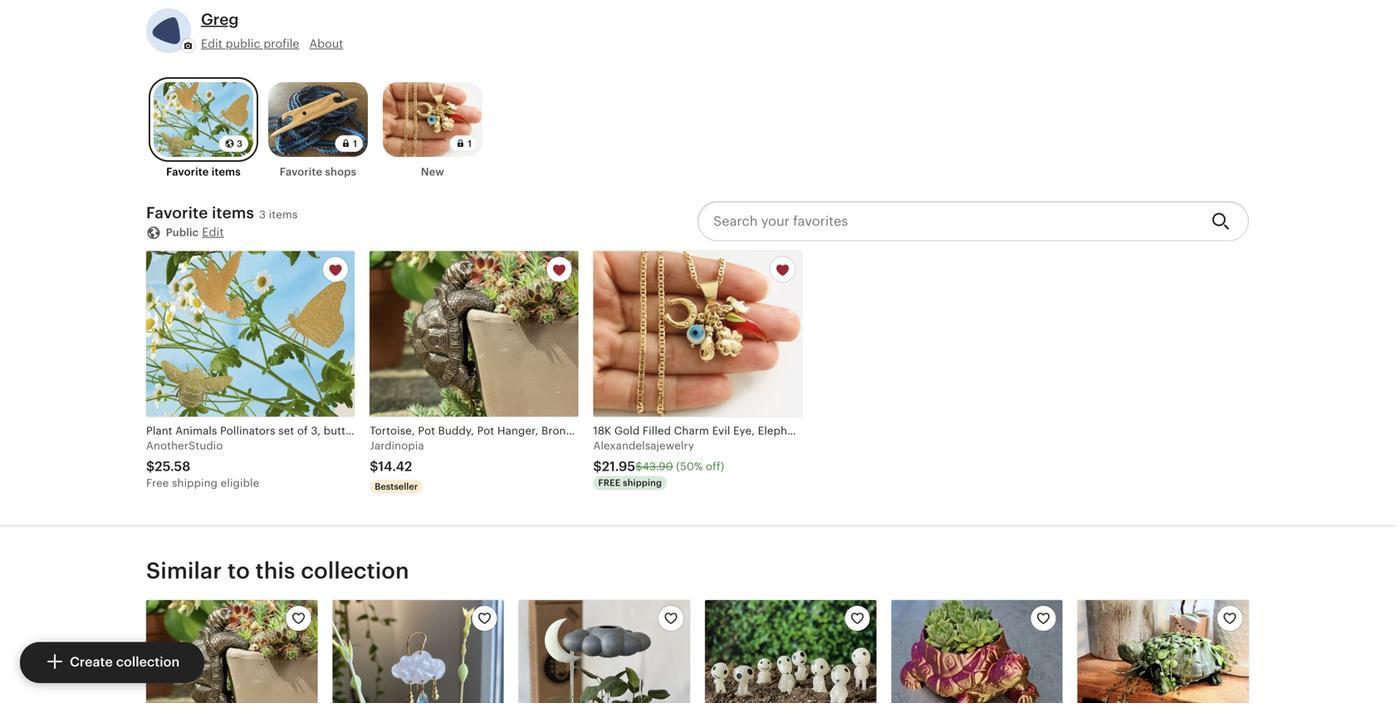 Task type: describe. For each thing, give the bounding box(es) containing it.
18k gold filled charm evil eye, elephant, clover necklace for good luck/18k gold filled cadena de buena suerte - p107 image
[[593, 251, 802, 417]]

alexandelsajewelry $ 21.95 $ 43.90 (50% off) free shipping
[[593, 440, 724, 488]]

shipping inside anotherstudio $ 25.58 free shipping eligible
[[172, 477, 218, 490]]

0 horizontal spatial 3
[[237, 139, 242, 149]]

free
[[146, 477, 169, 490]]

create collection
[[70, 655, 180, 670]]

(50%
[[676, 461, 703, 473]]

$ for 21.95
[[593, 459, 602, 474]]

profile
[[264, 37, 299, 50]]

this
[[255, 558, 295, 584]]

$ down alexandelsajewelry
[[635, 461, 642, 473]]

turtle / tortoise succulent planter - color change on angles | cactus planter | bonsai planter | succulent planter | cute planter gift image
[[891, 600, 1063, 703]]

to
[[228, 558, 250, 584]]

Search your favorites text field
[[698, 201, 1198, 241]]

items for favorite items 3 items
[[212, 204, 254, 222]]

bestseller
[[375, 482, 418, 492]]

edit button
[[202, 224, 224, 240]]

favorite for favorite shops
[[280, 166, 322, 178]]

$ for 25.58
[[146, 459, 155, 474]]

jardinopia
[[370, 440, 424, 452]]

about button
[[309, 36, 343, 52]]

shipping inside alexandelsajewelry $ 21.95 $ 43.90 (50% off) free shipping
[[623, 478, 662, 488]]

favorite shops
[[280, 166, 356, 178]]

edit for edit public profile
[[201, 37, 222, 50]]

edit for edit
[[202, 225, 224, 239]]

1 for new
[[468, 139, 472, 149]]

turtle planter pot drainage optional, 3d printed planter, realistic turtle succulent planter, beachy coastal home decor, animal decor image
[[1078, 600, 1249, 703]]

anotherstudio $ 25.58 free shipping eligible
[[146, 440, 259, 490]]

free
[[598, 478, 621, 488]]

3 inside favorite items 3 items
[[259, 209, 266, 221]]

public
[[226, 37, 260, 50]]

eligible
[[221, 477, 259, 490]]



Task type: vqa. For each thing, say whether or not it's contained in the screenshot.
rightmost Tortoise, Pot Buddy, Pot Hanger, Bronze, Coloured Tortoise, Gift Boxed, Tortoise Ornament, Garden and Home, Plant Pot Hanging, Plant Pot image
yes



Task type: locate. For each thing, give the bounding box(es) containing it.
create collection button
[[20, 643, 204, 683]]

similar to this collection
[[146, 558, 409, 584]]

favorite items
[[166, 166, 241, 178]]

jardinopia $ 14.42 bestseller
[[370, 440, 424, 492]]

3
[[237, 139, 242, 149], [259, 209, 266, 221]]

items
[[212, 166, 241, 178], [212, 204, 254, 222], [269, 209, 298, 221]]

1 vertical spatial 3
[[259, 209, 266, 221]]

favorite up the public
[[146, 204, 208, 222]]

collection right create
[[116, 655, 180, 670]]

collection
[[301, 558, 409, 584], [116, 655, 180, 670]]

similar
[[146, 558, 222, 584]]

rain cloud plant stake. house plant decor. wire plant stake. plant decorations. home decor. cute home decoration. plant lovers gift idea. image
[[332, 600, 504, 703]]

0 vertical spatial 3
[[237, 139, 242, 149]]

collection right this
[[301, 558, 409, 584]]

$ up the free
[[593, 459, 602, 474]]

1
[[353, 139, 357, 149], [468, 139, 472, 149]]

tortoise, pot buddy, pot hanger, bronze, coloured tortoise, gift boxed, tortoise ornament, garden and home, plant pot hanging, plant pot image
[[370, 251, 578, 417], [146, 600, 318, 703]]

alexandelsajewelry
[[593, 440, 694, 452]]

1 horizontal spatial 1
[[468, 139, 472, 149]]

2 1 from the left
[[468, 139, 472, 149]]

$ up free
[[146, 459, 155, 474]]

1 vertical spatial tortoise, pot buddy, pot hanger, bronze, coloured tortoise, gift boxed, tortoise ornament, garden and home, plant pot hanging, plant pot image
[[146, 600, 318, 703]]

favorite items 3 items
[[146, 204, 298, 222]]

1 horizontal spatial shipping
[[623, 478, 662, 488]]

items up the edit button
[[212, 204, 254, 222]]

1 horizontal spatial 3
[[259, 209, 266, 221]]

edit public profile
[[201, 37, 299, 50]]

stormy dripping rain cloud + glow in the dark moon charm image
[[519, 600, 690, 703]]

1 1 from the left
[[353, 139, 357, 149]]

shipping
[[172, 477, 218, 490], [623, 478, 662, 488]]

43.90
[[642, 461, 673, 473]]

collection inside button
[[116, 655, 180, 670]]

$ for 14.42
[[370, 459, 378, 474]]

0 horizontal spatial 1
[[353, 139, 357, 149]]

edit
[[201, 37, 222, 50], [202, 225, 224, 239]]

25.58
[[155, 459, 190, 474]]

shipping down 43.90
[[623, 478, 662, 488]]

1 for favorite shops
[[353, 139, 357, 149]]

favorite
[[166, 166, 209, 178], [280, 166, 322, 178], [146, 204, 208, 222]]

0 vertical spatial tortoise, pot buddy, pot hanger, bronze, coloured tortoise, gift boxed, tortoise ornament, garden and home, plant pot hanging, plant pot image
[[370, 251, 578, 417]]

$
[[146, 459, 155, 474], [370, 459, 378, 474], [593, 459, 602, 474], [635, 461, 642, 473]]

favorite up favorite items 3 items
[[166, 166, 209, 178]]

1 vertical spatial collection
[[116, 655, 180, 670]]

greg
[[201, 11, 239, 28]]

favorite for favorite items
[[166, 166, 209, 178]]

1 horizontal spatial tortoise, pot buddy, pot hanger, bronze, coloured tortoise, gift boxed, tortoise ornament, garden and home, plant pot hanging, plant pot image
[[370, 251, 578, 417]]

create
[[70, 655, 113, 670]]

$ up bestseller
[[370, 459, 378, 474]]

items for favorite items
[[212, 166, 241, 178]]

edit public profile link
[[201, 36, 299, 52]]

plant friends bundles | terrarium figurines | cute glow in the dark plant accessory | plant and terrarium decoration image
[[705, 600, 876, 703]]

edit down greg "button"
[[201, 37, 222, 50]]

favorite left shops
[[280, 166, 322, 178]]

about
[[309, 37, 343, 50]]

0 horizontal spatial shipping
[[172, 477, 218, 490]]

shipping down 25.58
[[172, 477, 218, 490]]

$ inside "jardinopia $ 14.42 bestseller"
[[370, 459, 378, 474]]

1 vertical spatial edit
[[202, 225, 224, 239]]

0 vertical spatial collection
[[301, 558, 409, 584]]

0 horizontal spatial tortoise, pot buddy, pot hanger, bronze, coloured tortoise, gift boxed, tortoise ornament, garden and home, plant pot hanging, plant pot image
[[146, 600, 318, 703]]

new
[[421, 166, 444, 178]]

0 vertical spatial edit
[[201, 37, 222, 50]]

favorite for favorite items 3 items
[[146, 204, 208, 222]]

plant animals pollinators set of 3, butterfly, bumblebee and hummingbird cute plant decor image
[[146, 251, 355, 417]]

public
[[166, 226, 199, 239]]

anotherstudio
[[146, 440, 223, 452]]

items down favorite shops
[[269, 209, 298, 221]]

14.42
[[378, 459, 412, 474]]

1 horizontal spatial collection
[[301, 558, 409, 584]]

off)
[[706, 461, 724, 473]]

0 horizontal spatial collection
[[116, 655, 180, 670]]

shops
[[325, 166, 356, 178]]

edit down favorite items 3 items
[[202, 225, 224, 239]]

21.95
[[602, 459, 635, 474]]

items inside favorite items 3 items
[[269, 209, 298, 221]]

greg button
[[201, 8, 239, 31]]

items up favorite items 3 items
[[212, 166, 241, 178]]

$ inside anotherstudio $ 25.58 free shipping eligible
[[146, 459, 155, 474]]



